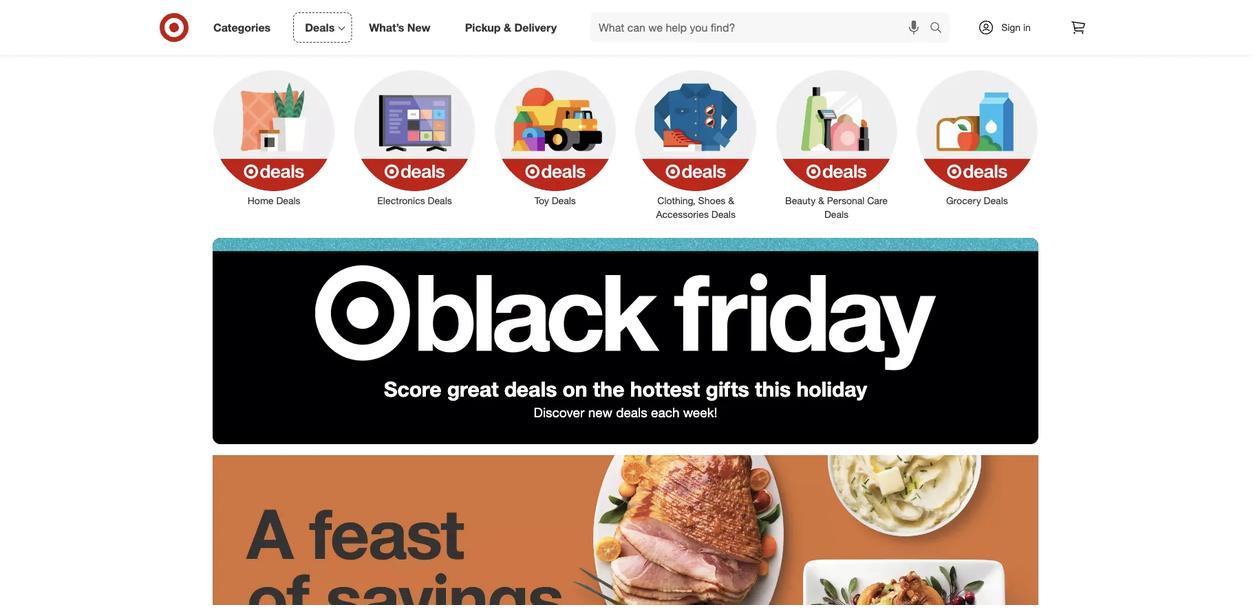 Task type: locate. For each thing, give the bounding box(es) containing it.
clothing,
[[657, 195, 696, 207]]

0 horizontal spatial &
[[504, 21, 511, 34]]

deals right toy
[[552, 195, 576, 207]]

& inside clothing, shoes & accessories deals
[[728, 195, 734, 207]]

sign in
[[1001, 21, 1031, 33]]

toy deals link
[[485, 68, 626, 208]]

shoes
[[698, 195, 726, 207]]

personal
[[827, 195, 865, 207]]

what's new link
[[357, 12, 448, 43]]

home
[[248, 195, 274, 207]]

electronics deals link
[[344, 68, 485, 208]]

& inside beauty & personal care deals
[[818, 195, 824, 207]]

deals left what's
[[305, 21, 335, 34]]

week!
[[683, 405, 717, 421]]

deals right grocery
[[984, 195, 1008, 207]]

grocery
[[946, 195, 981, 207]]

deals right home at the left top
[[276, 195, 300, 207]]

electronics
[[377, 195, 425, 207]]

& right beauty
[[818, 195, 824, 207]]

deals inside the "home deals" link
[[276, 195, 300, 207]]

clothing, shoes & accessories deals link
[[626, 68, 766, 222]]

what's new
[[369, 21, 431, 34]]

electronics deals
[[377, 195, 452, 207]]

deals inside toy deals link
[[552, 195, 576, 207]]

& right pickup
[[504, 21, 511, 34]]

deals down shoes
[[711, 209, 736, 221]]

deals down personal at the top of the page
[[824, 209, 849, 221]]

1 horizontal spatial deals
[[616, 405, 647, 421]]

0 horizontal spatial deals
[[504, 377, 557, 402]]

each
[[651, 405, 680, 421]]

delivery
[[514, 21, 557, 34]]

pickup & delivery
[[465, 21, 557, 34]]

beauty
[[785, 195, 816, 207]]

& right shoes
[[728, 195, 734, 207]]

sign in link
[[966, 12, 1052, 43]]

&
[[504, 21, 511, 34], [728, 195, 734, 207], [818, 195, 824, 207]]

great
[[447, 377, 499, 402]]

1 horizontal spatial &
[[728, 195, 734, 207]]

& inside pickup & delivery link
[[504, 21, 511, 34]]

deals
[[305, 21, 335, 34], [276, 195, 300, 207], [428, 195, 452, 207], [552, 195, 576, 207], [984, 195, 1008, 207], [711, 209, 736, 221], [824, 209, 849, 221]]

care
[[867, 195, 888, 207]]

search
[[924, 22, 957, 35]]

2 horizontal spatial &
[[818, 195, 824, 207]]

categories
[[213, 21, 271, 34]]

score great deals on the hottest gifts this holiday discover new deals each week!
[[384, 377, 867, 421]]

deals
[[504, 377, 557, 402], [616, 405, 647, 421]]

pickup
[[465, 21, 501, 34]]

deals up discover
[[504, 377, 557, 402]]

deals inside grocery deals link
[[984, 195, 1008, 207]]

target black friday image
[[213, 238, 1038, 445]]

deals right electronics
[[428, 195, 452, 207]]

score
[[384, 377, 441, 402]]

sign
[[1001, 21, 1021, 33]]

deals inside beauty & personal care deals
[[824, 209, 849, 221]]

deals right new
[[616, 405, 647, 421]]

What can we help you find? suggestions appear below search field
[[590, 12, 933, 43]]



Task type: describe. For each thing, give the bounding box(es) containing it.
clothing, shoes & accessories deals
[[656, 195, 736, 221]]

1 vertical spatial deals
[[616, 405, 647, 421]]

& for pickup
[[504, 21, 511, 34]]

in
[[1023, 21, 1031, 33]]

accessories
[[656, 209, 709, 221]]

deals inside electronics deals link
[[428, 195, 452, 207]]

hottest
[[630, 377, 700, 402]]

new
[[588, 405, 612, 421]]

grocery deals link
[[907, 68, 1047, 208]]

0 vertical spatial deals
[[504, 377, 557, 402]]

beauty & personal care deals
[[785, 195, 888, 221]]

deals link
[[293, 12, 352, 43]]

home deals
[[248, 195, 300, 207]]

home deals link
[[204, 68, 344, 208]]

on
[[563, 377, 587, 402]]

deals inside deals link
[[305, 21, 335, 34]]

search button
[[924, 12, 957, 45]]

pickup & delivery link
[[453, 12, 574, 43]]

beauty & personal care deals link
[[766, 68, 907, 222]]

grocery deals
[[946, 195, 1008, 207]]

the
[[593, 377, 624, 402]]

& for beauty
[[818, 195, 824, 207]]

what's
[[369, 21, 404, 34]]

new
[[407, 21, 431, 34]]

deals inside clothing, shoes & accessories deals
[[711, 209, 736, 221]]

toy
[[535, 195, 549, 207]]

categories link
[[202, 12, 288, 43]]

discover
[[534, 405, 585, 421]]

holiday
[[797, 377, 867, 402]]

a feast of savings image
[[213, 456, 1038, 606]]

toy deals
[[535, 195, 576, 207]]

gifts
[[706, 377, 749, 402]]

this
[[755, 377, 791, 402]]



Task type: vqa. For each thing, say whether or not it's contained in the screenshot.
the topmost Dietary
no



